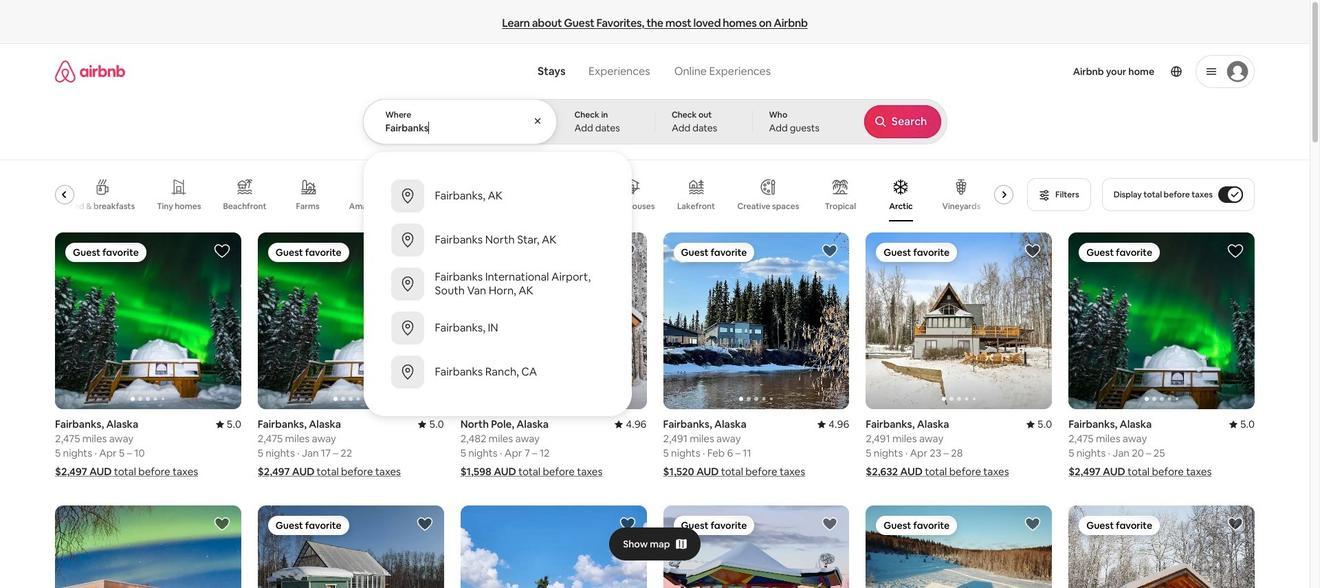 Task type: locate. For each thing, give the bounding box(es) containing it.
0 horizontal spatial add to wishlist: fairbanks, alaska image
[[214, 243, 230, 259]]

3 option from the top
[[364, 262, 632, 306]]

4.96 out of 5 average rating image
[[818, 418, 850, 431], [615, 418, 647, 431]]

2 option from the top
[[364, 218, 632, 262]]

add to wishlist: fairbanks, alaska image
[[214, 243, 230, 259], [822, 243, 839, 259], [1228, 516, 1245, 533]]

2 horizontal spatial add to wishlist: fairbanks, alaska image
[[1228, 516, 1245, 533]]

1 vertical spatial add to wishlist: north pole, alaska image
[[822, 516, 839, 533]]

0 vertical spatial add to wishlist: north pole, alaska image
[[620, 243, 636, 259]]

add to wishlist: fairbanks, alaska image for second 4.96 out of 5 average rating image from the right
[[822, 243, 839, 259]]

None search field
[[363, 44, 948, 416]]

add to wishlist: fairbanks, alaska image
[[417, 243, 433, 259], [1025, 243, 1042, 259], [1228, 243, 1245, 259], [214, 516, 230, 533], [417, 516, 433, 533], [1025, 516, 1042, 533]]

option
[[364, 174, 632, 218], [364, 218, 632, 262], [364, 262, 632, 306], [364, 306, 632, 350], [364, 350, 632, 394]]

0 horizontal spatial add to wishlist: north pole, alaska image
[[620, 243, 636, 259]]

2 5.0 out of 5 average rating image from the left
[[419, 418, 444, 431]]

Search destinations search field
[[386, 122, 536, 134]]

profile element
[[793, 44, 1256, 99]]

group
[[55, 168, 1020, 222], [55, 233, 241, 410], [258, 233, 444, 410], [461, 233, 647, 410], [664, 233, 850, 410], [866, 233, 1239, 410], [1069, 233, 1256, 410], [55, 506, 241, 588], [258, 506, 444, 588], [461, 506, 647, 588], [664, 506, 850, 588], [866, 506, 1053, 588], [1069, 506, 1256, 588]]

1 horizontal spatial 4.96 out of 5 average rating image
[[818, 418, 850, 431]]

1 horizontal spatial add to wishlist: fairbanks, alaska image
[[822, 243, 839, 259]]

search suggestions list box
[[364, 163, 632, 405]]

0 horizontal spatial 4.96 out of 5 average rating image
[[615, 418, 647, 431]]

5.0 out of 5 average rating image
[[216, 418, 241, 431], [419, 418, 444, 431], [1027, 418, 1053, 431], [1230, 418, 1256, 431]]

add to wishlist: north pole, alaska image
[[620, 243, 636, 259], [822, 516, 839, 533]]

what can we help you find? tab list
[[527, 56, 662, 87]]

1 5.0 out of 5 average rating image from the left
[[216, 418, 241, 431]]

tab panel
[[363, 99, 948, 416]]

1 4.96 out of 5 average rating image from the left
[[818, 418, 850, 431]]



Task type: vqa. For each thing, say whether or not it's contained in the screenshot.
Add to wishlist: Fairbanks, Alaska image to the right
yes



Task type: describe. For each thing, give the bounding box(es) containing it.
4 option from the top
[[364, 306, 632, 350]]

add to wishlist: nabesna, alaska image
[[620, 516, 636, 533]]

2 4.96 out of 5 average rating image from the left
[[615, 418, 647, 431]]

3 5.0 out of 5 average rating image from the left
[[1027, 418, 1053, 431]]

add to wishlist: fairbanks, alaska image for fourth the 5.0 out of 5 average rating icon from the right
[[214, 243, 230, 259]]

1 horizontal spatial add to wishlist: north pole, alaska image
[[822, 516, 839, 533]]

4 5.0 out of 5 average rating image from the left
[[1230, 418, 1256, 431]]

1 option from the top
[[364, 174, 632, 218]]

5 option from the top
[[364, 350, 632, 394]]



